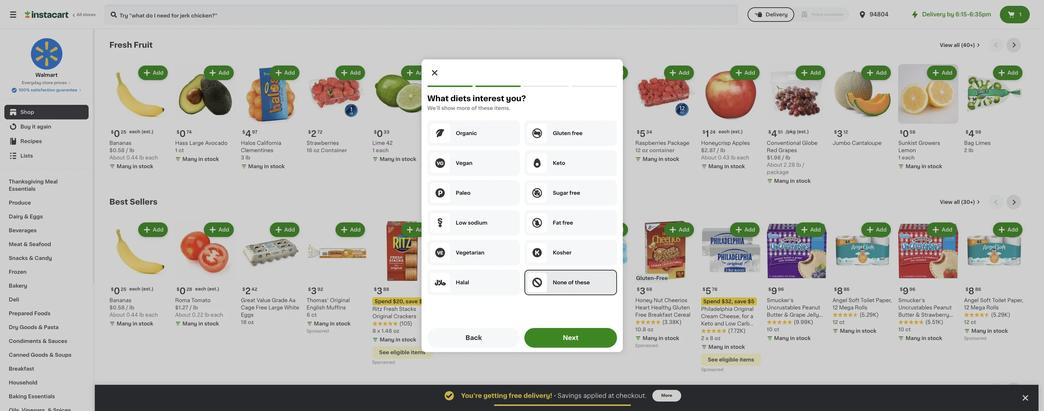 Task type: vqa. For each thing, say whether or not it's contained in the screenshot.
many in stock
yes



Task type: describe. For each thing, give the bounding box(es) containing it.
california for premium california lemons 2 lb bag
[[594, 141, 618, 146]]

large inside hass large avocado 1 ct
[[189, 141, 204, 146]]

sandwich for grape
[[767, 320, 792, 325]]

1 inside button
[[1020, 12, 1022, 17]]

walmart logo image
[[30, 38, 63, 70]]

2 down lifestyle
[[701, 336, 705, 341]]

$ inside $ 0 25 each (est.)
[[111, 130, 114, 135]]

$4.81 per package (estimated) element
[[504, 127, 564, 140]]

see eligible items for 5
[[708, 358, 755, 363]]

fresh for fresh vegetables
[[109, 387, 132, 394]]

vegetables
[[134, 387, 180, 394]]

9 for smucker's uncrustables peanut butter & grape jelly sandwich
[[771, 287, 777, 296]]

about down $ 0 25 on the bottom of page
[[109, 313, 125, 318]]

$ inside $ 0 25
[[111, 288, 114, 292]]

cheese,
[[720, 314, 741, 319]]

original inside ritz fresh stacks original crackers
[[373, 314, 392, 319]]

all stores link
[[25, 4, 96, 25]]

great inside $ 5 great value purified drinking water
[[570, 298, 584, 303]]

10 ct for smucker's uncrustables peanut butter & strawberry jam sandwich
[[899, 327, 911, 333]]

butter for smucker's uncrustables peanut butter & grape jelly sandwich
[[767, 313, 783, 318]]

3 for spend $20, save $5
[[377, 287, 383, 296]]

2 toilet from the left
[[992, 298, 1006, 303]]

container
[[321, 148, 347, 153]]

low sodium
[[456, 221, 487, 226]]

2 soft from the left
[[980, 298, 991, 303]]

sun
[[438, 141, 448, 146]]

0.43
[[718, 156, 730, 161]]

28
[[186, 288, 192, 292]]

oz down lifestyle
[[715, 336, 721, 341]]

(est.) inside $ 1 24 each (est.)
[[731, 130, 743, 134]]

/ right '2.43'
[[540, 163, 542, 168]]

free for fat free
[[562, 221, 573, 226]]

lifestyle
[[701, 329, 723, 334]]

58
[[910, 130, 916, 135]]

california for halos california clementines 3 lb
[[257, 141, 281, 146]]

save for 3
[[406, 299, 418, 304]]

(est.) for green seedless grapes bag $1.98 / lb about 2.43 lb / package
[[534, 130, 546, 134]]

88
[[383, 288, 389, 292]]

red inside sun harvest seedless red grapes $2.18 / lb about 2.4 lb / package
[[438, 148, 449, 153]]

10 for smucker's uncrustables peanut butter & grape jelly sandwich
[[767, 327, 773, 333]]

1 angel from the left
[[833, 298, 848, 303]]

& right 'dairy'
[[24, 215, 28, 220]]

1 inside hass large avocado 1 ct
[[175, 148, 177, 153]]

/pkg (est.) for 4
[[786, 130, 809, 134]]

$ inside the $ 3 88
[[374, 288, 377, 292]]

applied
[[583, 394, 607, 399]]

10 for smucker's uncrustables peanut butter & strawberry jam sandwich
[[899, 327, 904, 333]]

$ inside $ 4 97
[[242, 130, 245, 135]]

(40+) for fruit
[[961, 43, 975, 48]]

(est.) for bananas $0.58 / lb about 0.44 lb each
[[141, 287, 154, 292]]

smucker's for smucker's uncrustables peanut butter & strawberry jam sandwich
[[899, 298, 925, 303]]

view for 8
[[940, 200, 953, 205]]

2 angel from the left
[[964, 298, 979, 303]]

vegan
[[456, 161, 472, 166]]

$1.27
[[175, 306, 188, 311]]

/ up the 2.28
[[782, 156, 785, 161]]

/ up '2.43'
[[519, 156, 521, 161]]

bag inside bag limes 2 lb
[[964, 141, 974, 146]]

a
[[750, 314, 753, 319]]

$1.98 for grapes
[[504, 156, 518, 161]]

about down $ 0 25 each (est.)
[[109, 156, 125, 161]]

42 inside $ 2 42
[[252, 288, 257, 292]]

strawberry
[[921, 313, 950, 318]]

$ inside $ 0 28
[[177, 288, 180, 292]]

smucker's uncrustables peanut butter & strawberry jam sandwich
[[899, 298, 952, 325]]

heart
[[636, 306, 650, 311]]

view all (40+) button for fresh fruit
[[937, 38, 983, 53]]

items.
[[494, 106, 511, 111]]

sun harvest seedless red grapes $2.18 / lb about 2.4 lb / package
[[438, 141, 496, 168]]

1 vertical spatial these
[[575, 280, 590, 285]]

deli link
[[4, 293, 89, 307]]

x for 5
[[706, 336, 709, 341]]

raspberries package 12 oz container
[[636, 141, 690, 153]]

none of these
[[553, 280, 590, 285]]

a-
[[477, 298, 483, 303]]

$ inside $ 0 58
[[900, 130, 903, 135]]

(est.) for sun harvest seedless red grapes $2.18 / lb about 2.4 lb / package
[[469, 130, 481, 134]]

92 for premium california lemons
[[581, 130, 586, 135]]

cage
[[241, 306, 255, 311]]

buy
[[20, 124, 31, 130]]

seedless inside sun harvest seedless red grapes $2.18 / lb about 2.4 lb / package
[[471, 141, 494, 146]]

10.8
[[636, 327, 646, 333]]

0 for $ 0 58
[[903, 130, 909, 138]]

23
[[449, 130, 455, 135]]

low inside add your shopping preferences element
[[456, 221, 467, 226]]

2.4
[[455, 163, 463, 168]]

bag inside green seedless grapes bag $1.98 / lb about 2.43 lb / package
[[524, 148, 534, 153]]

package for about 2.43 lb / package
[[504, 170, 526, 175]]

guarantee
[[56, 88, 77, 92]]

2 up the strawberries
[[311, 130, 317, 138]]

each (est.) for $ 0 25
[[129, 287, 154, 292]]

/ right the 2.28
[[803, 163, 805, 168]]

hass large avocado 1 ct
[[175, 141, 228, 153]]

2 12 ct from the left
[[964, 320, 976, 325]]

keto inside philadelphia original cream cheese, for a keto and low carb lifestyle
[[701, 322, 713, 327]]

0 for $ 0 74
[[180, 130, 186, 138]]

1 vertical spatial of
[[568, 280, 574, 285]]

cereal
[[674, 313, 691, 318]]

dry goods & pasta
[[9, 325, 59, 331]]

/ down $ 0 25 on the bottom of page
[[126, 306, 128, 311]]

2 angel soft toilet paper, 12 mega rolls from the left
[[964, 298, 1024, 311]]

sugar free
[[553, 191, 580, 196]]

$ 0 58
[[900, 130, 916, 138]]

/pkg for 4
[[786, 130, 796, 134]]

$ 9 96 for smucker's uncrustables peanut butter & grape jelly sandwich
[[769, 287, 784, 296]]

add your shopping preferences element
[[422, 59, 623, 353]]

value inside $ 5 great value purified drinking water
[[586, 298, 599, 303]]

product group containing 22
[[438, 222, 498, 337]]

2 up "cage"
[[245, 287, 251, 296]]

lime 42 1 each
[[373, 141, 393, 153]]

0 for $ 0 33
[[377, 130, 383, 138]]

philadelphia
[[701, 307, 733, 312]]

sunkist growers lemon 1 each
[[899, 141, 940, 161]]

recipes
[[20, 139, 42, 144]]

gluten-
[[636, 276, 656, 281]]

seedless inside green seedless grapes bag $1.98 / lb about 2.43 lb / package
[[521, 141, 545, 146]]

original for muffins
[[330, 298, 350, 303]]

smucker's uncrustables peanut butter & grape jelly sandwich
[[767, 298, 821, 325]]

lb inside premium california lemons 2 lb bag
[[574, 156, 579, 161]]

next
[[563, 335, 579, 341]]

essentials inside thanksgiving meal essentials
[[9, 187, 36, 192]]

0 for $ 0 25 each (est.)
[[114, 130, 120, 138]]

each inside roma tomato $1.27 / lb about 0.22 lb each
[[211, 313, 223, 318]]

(9.99k)
[[794, 320, 814, 325]]

snacks & candy
[[9, 256, 52, 261]]

product group containing 1
[[701, 64, 761, 172]]

4 for $ 4 97
[[245, 130, 251, 138]]

$ 3 88
[[374, 287, 389, 296]]

lb inside halos california clementines 3 lb
[[246, 156, 250, 161]]

savings
[[558, 394, 582, 399]]

72 inside $ 2 72
[[317, 130, 323, 135]]

premium
[[570, 141, 593, 146]]

$ inside $ 5 great value purified drinking water
[[571, 288, 574, 292]]

96 for smucker's uncrustables peanut butter & strawberry jam sandwich
[[910, 288, 916, 292]]

getting
[[484, 394, 507, 399]]

by
[[947, 12, 955, 17]]

1 12 ct from the left
[[833, 320, 845, 325]]

add inside 'product' group
[[745, 70, 755, 76]]

value inside great value grade aa cage free large white eggs 18 oz
[[257, 298, 271, 303]]

34
[[646, 130, 652, 135]]

3 inside halos california clementines 3 lb
[[241, 156, 244, 161]]

treatment tracker modal dialog
[[95, 386, 1039, 412]]

& left pasta
[[38, 325, 43, 331]]

about inside sun harvest seedless red grapes $2.18 / lb about 2.4 lb / package
[[438, 163, 454, 168]]

bag
[[580, 156, 590, 161]]

3 view from the top
[[940, 388, 953, 393]]

growers
[[919, 141, 940, 146]]

ritz fresh stacks original crackers
[[373, 307, 417, 319]]

breakfast inside honey nut cheerios heart healthy gluten free breakfast cereal
[[648, 313, 673, 318]]

(30+)
[[961, 200, 975, 205]]

english
[[307, 306, 325, 311]]

$1.24 each (estimated) element
[[701, 127, 761, 140]]

view all (30+) button
[[937, 195, 983, 210]]

goods for dry
[[20, 325, 37, 331]]

each inside "sunkist growers lemon 1 each"
[[902, 156, 915, 161]]

1 vertical spatial essentials
[[28, 395, 55, 400]]

$5.23 per package (estimated) element
[[438, 127, 498, 140]]

/pkg inside the $4.81 per package (estimated) element
[[523, 130, 533, 134]]

jumbo
[[833, 141, 851, 146]]

each inside honeycrisp apples $2.87 / lb about 0.43 lb each
[[737, 156, 750, 161]]

$ inside "$ 5 76"
[[703, 288, 706, 292]]

halos
[[241, 141, 256, 146]]

about inside green seedless grapes bag $1.98 / lb about 2.43 lb / package
[[504, 163, 520, 168]]

meat & seafood link
[[4, 238, 89, 252]]

baking essentials link
[[4, 390, 89, 404]]

/ inside honeycrisp apples $2.87 / lb about 0.43 lb each
[[717, 148, 719, 153]]

uncrustables for grape
[[767, 306, 801, 311]]

2.43
[[521, 163, 532, 168]]

oz right 10.8
[[648, 327, 654, 333]]

low inside philadelphia original cream cheese, for a keto and low carb lifestyle
[[726, 322, 736, 327]]

original for cheese,
[[734, 307, 754, 312]]

stores
[[83, 13, 96, 17]]

honey
[[636, 298, 653, 303]]

5 for $ 5 great value purified drinking water
[[574, 287, 580, 296]]

2 rolls from the left
[[987, 306, 999, 311]]

$ 4 51
[[769, 130, 783, 138]]

$ inside $ 4 98
[[966, 130, 969, 135]]

roma tomato $1.27 / lb about 0.22 lb each
[[175, 298, 223, 318]]

/ up the 2.4
[[453, 156, 455, 161]]

12 inside raspberries package 12 oz container
[[636, 148, 641, 153]]

soups
[[55, 353, 72, 358]]

ct inside thomas' original english muffins 6 ct
[[311, 313, 317, 318]]

$ inside the $ 3 68
[[637, 288, 640, 292]]

organic
[[456, 131, 477, 136]]

$4.51 per package (estimated) element
[[767, 127, 827, 140]]

sunkist
[[899, 141, 918, 146]]

sponsored badge image for $ 3 68
[[636, 344, 658, 349]]

1 vertical spatial breakfast
[[9, 367, 34, 372]]

4 for $ 4 98
[[969, 130, 975, 138]]

$ 4 97
[[242, 130, 258, 138]]

see for 3
[[379, 350, 389, 356]]

0 for $ 0 28
[[180, 287, 186, 296]]

$ inside $ 4 51
[[769, 130, 771, 135]]

1 toilet from the left
[[861, 298, 875, 303]]

apples
[[732, 141, 750, 146]]

beverages
[[9, 228, 37, 233]]

breakfast link
[[4, 363, 89, 376]]

beverages link
[[4, 224, 89, 238]]

view all (40+) button for fresh vegetables
[[937, 383, 983, 398]]

delivery for delivery
[[766, 12, 788, 17]]

spend for 5
[[704, 299, 721, 304]]

$1.98 for red
[[767, 156, 781, 161]]

•
[[554, 394, 556, 399]]

1 (5.29k) from the left
[[860, 313, 879, 318]]

view all (30+)
[[940, 200, 975, 205]]

lb inside bag limes 2 lb
[[969, 148, 974, 153]]

sellers
[[130, 199, 157, 206]]

aa
[[289, 298, 296, 303]]

dairy & eggs
[[9, 215, 43, 220]]

96 for smucker's uncrustables peanut butter & grape jelly sandwich
[[778, 288, 784, 292]]

10 ct for smucker's uncrustables peanut butter & grape jelly sandwich
[[767, 327, 780, 333]]

bananas $0.58 / lb about 0.44 lb each for 4
[[109, 141, 158, 161]]

oz right 1.48 on the left bottom of page
[[393, 329, 400, 334]]

/ inside roma tomato $1.27 / lb about 0.22 lb each
[[190, 306, 192, 311]]

sponsored badge image for $ 3 92
[[307, 330, 329, 334]]

each inside $ 1 24 each (est.)
[[719, 130, 730, 134]]

great inside great value grade aa cage free large white eggs 18 oz
[[241, 298, 255, 303]]

free inside treatment tracker modal dialog
[[509, 394, 522, 399]]

$0.28 each (estimated) element
[[175, 284, 235, 297]]

1 paper, from the left
[[876, 298, 892, 303]]

grapes inside sun harvest seedless red grapes $2.18 / lb about 2.4 lb / package
[[450, 148, 469, 153]]

shop link
[[4, 105, 89, 120]]

74
[[186, 130, 192, 135]]

what diets interest you? we'll show more of these items.
[[427, 95, 526, 111]]

eggs inside great value grade aa cage free large white eggs 18 oz
[[241, 313, 254, 318]]

4 for $ 4 51
[[771, 130, 778, 138]]

ct inside hass large avocado 1 ct
[[179, 148, 184, 153]]

service type group
[[748, 7, 849, 22]]

free inside honey nut cheerios heart healthy gluten free breakfast cereal
[[636, 313, 647, 318]]

0.44 for 2
[[126, 313, 138, 318]]

meat & seafood
[[9, 242, 51, 247]]

$ inside '$ 22 bounty select-a-size paper towels'
[[440, 288, 443, 292]]

$ inside $ 0 33
[[374, 130, 377, 135]]

add button inside 'product' group
[[731, 66, 759, 80]]

next button
[[524, 329, 617, 348]]

1 $ 8 86 from the left
[[834, 287, 850, 296]]

1 inside 'product' group
[[706, 130, 709, 138]]

muffins
[[327, 306, 346, 311]]

green
[[504, 141, 520, 146]]

$ inside $ 2 72
[[308, 130, 311, 135]]

free for sugar free
[[569, 191, 580, 196]]

bananas for 4
[[109, 141, 131, 146]]

(est.) inside $ 0 25 each (est.)
[[141, 130, 154, 134]]

free for gluten free
[[572, 131, 583, 136]]

show
[[441, 106, 455, 111]]

page 1 of 3 group
[[109, 407, 1024, 412]]

100% satisfaction guarantee
[[19, 88, 77, 92]]



Task type: locate. For each thing, give the bounding box(es) containing it.
1 soft from the left
[[849, 298, 860, 303]]

0 horizontal spatial 12 ct
[[833, 320, 845, 325]]

view all (40+) for fresh vegetables
[[940, 388, 975, 393]]

• savings applied at checkout.
[[554, 394, 647, 399]]

0 horizontal spatial sandwich
[[767, 320, 792, 325]]

uncrustables
[[899, 306, 933, 311], [767, 306, 801, 311]]

1 vertical spatial 42
[[252, 288, 257, 292]]

/pkg (est.) inside the $4.81 per package (estimated) element
[[523, 130, 546, 134]]

1 angel soft toilet paper, 12 mega rolls from the left
[[833, 298, 892, 311]]

0 horizontal spatial grapes
[[450, 148, 469, 153]]

1 10 from the left
[[899, 327, 904, 333]]

1 view all (40+) button from the top
[[937, 38, 983, 53]]

0 vertical spatial low
[[456, 221, 467, 226]]

(est.) inside $5.23 per package (estimated) element
[[469, 130, 481, 134]]

1 horizontal spatial these
[[575, 280, 590, 285]]

fresh
[[109, 41, 132, 49], [384, 307, 398, 312], [109, 387, 132, 394]]

bakery
[[9, 284, 27, 289]]

avocado
[[205, 141, 228, 146]]

& inside smucker's uncrustables peanut butter & strawberry jam sandwich
[[916, 313, 920, 318]]

0 inside $0.28 each (estimated) element
[[180, 287, 186, 296]]

view all (40+)
[[940, 43, 975, 48], [940, 388, 975, 393]]

1 horizontal spatial $5
[[748, 299, 755, 304]]

1 horizontal spatial spend
[[704, 299, 721, 304]]

$ inside $ 5 23
[[440, 130, 443, 135]]

free right "cage"
[[256, 306, 267, 311]]

$ inside $ 1 24 each (est.)
[[703, 130, 706, 135]]

2 0.44 from the top
[[126, 313, 138, 318]]

/pkg (est.) up harvest
[[458, 130, 481, 134]]

condiments
[[9, 339, 41, 344]]

1 96 from the left
[[910, 288, 916, 292]]

butter inside smucker's uncrustables peanut butter & strawberry jam sandwich
[[899, 313, 915, 318]]

/pkg right "23"
[[458, 130, 468, 134]]

$5 for 3
[[419, 299, 426, 304]]

3 for thomas' original english muffins
[[311, 287, 317, 296]]

keto inside add your shopping preferences element
[[553, 161, 565, 166]]

3 for honey nut cheerios heart healthy gluten free breakfast cereal
[[640, 287, 646, 296]]

1 horizontal spatial grapes
[[504, 148, 523, 153]]

these down interest
[[478, 106, 493, 111]]

2 down lemons
[[570, 156, 573, 161]]

grapes inside conventional globe red grapes $1.98 / lb about 2.28 lb / package
[[779, 148, 797, 153]]

bananas for 2
[[109, 298, 131, 303]]

2 $1.98 from the left
[[767, 156, 781, 161]]

3 left the 88
[[377, 287, 383, 296]]

$ inside $ 3 12
[[834, 130, 837, 135]]

/pkg right 51
[[786, 130, 796, 134]]

4 left 51
[[771, 130, 778, 138]]

0 horizontal spatial soft
[[849, 298, 860, 303]]

2 vertical spatial original
[[373, 314, 392, 319]]

2 save from the left
[[735, 299, 747, 304]]

package inside conventional globe red grapes $1.98 / lb about 2.28 lb / package
[[767, 170, 789, 175]]

delivery!
[[524, 394, 552, 399]]

5 for $ 5 23
[[443, 130, 448, 138]]

1 /pkg from the left
[[458, 130, 468, 134]]

92 up premium
[[581, 130, 586, 135]]

3 left "68"
[[640, 287, 646, 296]]

smucker's inside smucker's uncrustables peanut butter & grape jelly sandwich
[[767, 298, 794, 303]]

produce
[[9, 201, 31, 206]]

frozen link
[[4, 266, 89, 279]]

each (est.) inside '$0.25 each (estimated)' element
[[129, 287, 154, 292]]

soft
[[849, 298, 860, 303], [980, 298, 991, 303]]

large down 74
[[189, 141, 204, 146]]

& left sauces
[[42, 339, 47, 344]]

1 horizontal spatial butter
[[899, 313, 915, 318]]

strawberries
[[307, 141, 339, 146]]

10 down smucker's uncrustables peanut butter & grape jelly sandwich
[[767, 327, 773, 333]]

0 horizontal spatial 10 ct
[[767, 327, 780, 333]]

12
[[844, 130, 848, 135], [636, 148, 641, 153], [833, 306, 838, 311], [964, 306, 970, 311], [833, 320, 838, 325], [964, 320, 970, 325]]

(40+) for vegetables
[[961, 388, 975, 393]]

$ 5 34
[[637, 130, 652, 138]]

0 vertical spatial goods
[[20, 325, 37, 331]]

fresh down the $20,
[[384, 307, 398, 312]]

each (est.) for $ 0 28
[[195, 287, 219, 292]]

2 horizontal spatial /pkg
[[786, 130, 796, 134]]

1 vertical spatial original
[[734, 307, 754, 312]]

peanut inside smucker's uncrustables peanut butter & grape jelly sandwich
[[802, 306, 821, 311]]

& left candy
[[29, 256, 33, 261]]

$0.58 down $ 0 25 on the bottom of page
[[109, 306, 125, 311]]

1 vertical spatial 0.44
[[126, 313, 138, 318]]

0 horizontal spatial save
[[406, 299, 418, 304]]

of inside what diets interest you? we'll show more of these items.
[[471, 106, 477, 111]]

great
[[241, 298, 255, 303], [570, 298, 584, 303]]

pasta
[[44, 325, 59, 331]]

2 inside premium california lemons 2 lb bag
[[570, 156, 573, 161]]

2 paper, from the left
[[1008, 298, 1024, 303]]

2 spend from the left
[[704, 299, 721, 304]]

free right fat
[[562, 221, 573, 226]]

breakfast down healthy
[[648, 313, 673, 318]]

uncrustables up grape
[[767, 306, 801, 311]]

0.44 for 4
[[126, 156, 138, 161]]

1 vertical spatial (40+)
[[961, 388, 975, 393]]

seedless down the $4.81 per package (estimated) element at the top of the page
[[521, 141, 545, 146]]

package right vegan
[[474, 163, 496, 168]]

2 /pkg (est.) from the left
[[523, 130, 546, 134]]

save up stacks
[[406, 299, 418, 304]]

96 up smucker's uncrustables peanut butter & grape jelly sandwich
[[778, 288, 784, 292]]

x down lifestyle
[[706, 336, 709, 341]]

1 horizontal spatial value
[[586, 298, 599, 303]]

each (est.) up tomato
[[195, 287, 219, 292]]

smucker's up grape
[[767, 298, 794, 303]]

item carousel region containing fresh vegetables
[[109, 383, 1024, 412]]

gluten inside add your shopping preferences element
[[553, 131, 571, 136]]

$ 9 96 for smucker's uncrustables peanut butter & strawberry jam sandwich
[[900, 287, 916, 296]]

bananas $0.58 / lb about 0.44 lb each down $ 0 25 each (est.)
[[109, 141, 158, 161]]

$ 3 92 for premium california lemons
[[571, 130, 586, 138]]

&
[[24, 215, 28, 220], [24, 242, 28, 247], [29, 256, 33, 261], [916, 313, 920, 318], [784, 313, 789, 318], [38, 325, 43, 331], [42, 339, 47, 344], [49, 353, 54, 358]]

1 horizontal spatial uncrustables
[[899, 306, 933, 311]]

1 25 from the top
[[121, 130, 126, 135]]

0 vertical spatial view
[[940, 43, 953, 48]]

1 view from the top
[[940, 43, 953, 48]]

1 $0.25 each (estimated) element from the top
[[109, 127, 169, 140]]

free inside great value grade aa cage free large white eggs 18 oz
[[256, 306, 267, 311]]

item carousel region
[[109, 38, 1024, 189], [109, 195, 1024, 377], [109, 383, 1024, 412]]

2 sandwich from the left
[[767, 320, 792, 325]]

oz inside great value grade aa cage free large white eggs 18 oz
[[248, 320, 254, 325]]

lists
[[20, 154, 33, 159]]

best sellers
[[109, 199, 157, 206]]

0 horizontal spatial uncrustables
[[767, 306, 801, 311]]

1 horizontal spatial /pkg (est.)
[[523, 130, 546, 134]]

3 up jumbo
[[837, 130, 843, 138]]

none
[[553, 280, 567, 285]]

0 horizontal spatial 42
[[252, 288, 257, 292]]

1 horizontal spatial mega
[[971, 306, 985, 311]]

see for 5
[[708, 358, 718, 363]]

1 grapes from the left
[[450, 148, 469, 153]]

(est.) inside $4.51 per package (estimated) element
[[797, 130, 809, 134]]

see eligible items down the (7.72k)
[[708, 358, 755, 363]]

10 ct down smucker's uncrustables peanut butter & grape jelly sandwich
[[767, 327, 780, 333]]

$ inside $ 0 74
[[177, 130, 180, 135]]

72 inside 5 72
[[515, 288, 520, 292]]

1 vertical spatial fresh
[[384, 307, 398, 312]]

2 view all (40+) button from the top
[[937, 383, 983, 398]]

2 horizontal spatial /pkg (est.)
[[786, 130, 809, 134]]

2 $ 9 96 from the left
[[769, 287, 784, 296]]

100% satisfaction guarantee button
[[11, 86, 82, 93]]

low down cheese,
[[726, 322, 736, 327]]

x for 3
[[377, 329, 380, 334]]

2 view all (40+) from the top
[[940, 388, 975, 393]]

1 horizontal spatial $ 3 92
[[571, 130, 586, 138]]

1 horizontal spatial rolls
[[987, 306, 999, 311]]

butter for smucker's uncrustables peanut butter & strawberry jam sandwich
[[899, 313, 915, 318]]

bananas
[[109, 141, 131, 146], [109, 298, 131, 303]]

2 uncrustables from the left
[[767, 306, 801, 311]]

$0.58 for 4
[[109, 148, 125, 153]]

ct
[[179, 148, 184, 153], [311, 313, 317, 318], [840, 320, 845, 325], [971, 320, 976, 325], [906, 327, 911, 333], [774, 327, 780, 333]]

0 horizontal spatial red
[[438, 148, 449, 153]]

92 up thomas'
[[318, 288, 323, 292]]

oz down the raspberries
[[642, 148, 648, 153]]

1 $ 9 96 from the left
[[900, 287, 916, 296]]

bag down $ 4 98
[[964, 141, 974, 146]]

meal
[[45, 179, 58, 185]]

butter left grape
[[767, 313, 783, 318]]

bananas $0.58 / lb about 0.44 lb each down $ 0 25 on the bottom of page
[[109, 298, 158, 318]]

1 bananas $0.58 / lb about 0.44 lb each from the top
[[109, 141, 158, 161]]

1 all from the top
[[954, 43, 960, 48]]

eggs down produce link
[[30, 215, 43, 220]]

package for about 2.28 lb / package
[[767, 170, 789, 175]]

1 horizontal spatial soft
[[980, 298, 991, 303]]

5 72
[[508, 287, 520, 296]]

1 $1.98 from the left
[[504, 156, 518, 161]]

seedless
[[471, 141, 494, 146], [521, 141, 545, 146]]

2 horizontal spatial free
[[656, 276, 668, 281]]

1 vertical spatial item carousel region
[[109, 195, 1024, 377]]

bananas $0.58 / lb about 0.44 lb each
[[109, 141, 158, 161], [109, 298, 158, 318]]

0 horizontal spatial 10
[[767, 327, 773, 333]]

eligible for 5
[[719, 358, 739, 363]]

2 california from the left
[[594, 141, 618, 146]]

25 for $ 0 25 each (est.)
[[121, 130, 126, 135]]

2 (40+) from the top
[[961, 388, 975, 393]]

keto down cream
[[701, 322, 713, 327]]

1 horizontal spatial gluten
[[673, 306, 690, 311]]

view all (40+) for fresh fruit
[[940, 43, 975, 48]]

/pkg inside $5.23 per package (estimated) element
[[458, 130, 468, 134]]

checkout.
[[616, 394, 647, 399]]

(7.72k)
[[728, 329, 746, 334]]

2 (5.29k) from the left
[[991, 313, 1011, 318]]

1 9 from the left
[[903, 287, 909, 296]]

3 all from the top
[[954, 388, 960, 393]]

sandwich down grape
[[767, 320, 792, 325]]

towels
[[455, 306, 472, 311]]

essentials down thanksgiving
[[9, 187, 36, 192]]

uncrustables for strawberry
[[899, 306, 933, 311]]

$ inside $ 2 42
[[242, 288, 245, 292]]

large
[[189, 141, 204, 146], [269, 306, 283, 311]]

2 each (est.) from the left
[[195, 287, 219, 292]]

$5 for 5
[[748, 299, 755, 304]]

each inside lime 42 1 each
[[376, 148, 389, 153]]

2 vertical spatial free
[[636, 313, 647, 318]]

oz right 18
[[248, 320, 254, 325]]

3 /pkg (est.) from the left
[[786, 130, 809, 134]]

1 vertical spatial $0.58
[[109, 306, 125, 311]]

each (est.) right $ 0 25 on the bottom of page
[[129, 287, 154, 292]]

$0.25 each (estimated) element for 4
[[109, 127, 169, 140]]

25 for $ 0 25
[[121, 288, 126, 292]]

breakfast
[[648, 313, 673, 318], [9, 367, 34, 372]]

large down "grade"
[[269, 306, 283, 311]]

items for 5
[[740, 358, 755, 363]]

1 vertical spatial large
[[269, 306, 283, 311]]

0 horizontal spatial these
[[478, 106, 493, 111]]

2 red from the left
[[767, 148, 777, 153]]

42 right lime
[[386, 141, 393, 146]]

of right the none
[[568, 280, 574, 285]]

2 25 from the top
[[121, 288, 126, 292]]

10 ct down jam
[[899, 327, 911, 333]]

1 horizontal spatial keto
[[701, 322, 713, 327]]

sandwich inside smucker's uncrustables peanut butter & grape jelly sandwich
[[767, 320, 792, 325]]

1 horizontal spatial 9
[[903, 287, 909, 296]]

select-
[[458, 298, 477, 303]]

1 california from the left
[[257, 141, 281, 146]]

2 96 from the left
[[778, 288, 784, 292]]

these inside what diets interest you? we'll show more of these items.
[[478, 106, 493, 111]]

smucker's for smucker's uncrustables peanut butter & grape jelly sandwich
[[767, 298, 794, 303]]

each (est.) inside $0.28 each (estimated) element
[[195, 287, 219, 292]]

$ 5 23
[[440, 130, 455, 138]]

see eligible items
[[379, 350, 426, 356], [708, 358, 755, 363]]

instacart logo image
[[25, 10, 69, 19]]

3 grapes from the left
[[779, 148, 797, 153]]

all for 8
[[954, 200, 960, 205]]

goods for canned
[[31, 353, 48, 358]]

2 view from the top
[[940, 200, 953, 205]]

2 $5 from the left
[[748, 299, 755, 304]]

(est.) inside $0.28 each (estimated) element
[[207, 287, 219, 292]]

product group
[[109, 64, 169, 172], [175, 64, 235, 165], [241, 64, 301, 172], [307, 64, 367, 154], [373, 64, 432, 165], [570, 64, 630, 162], [636, 64, 696, 165], [701, 64, 761, 172], [767, 64, 827, 187], [833, 64, 893, 147], [899, 64, 959, 172], [964, 64, 1024, 154], [109, 222, 169, 329], [175, 222, 235, 329], [241, 222, 301, 326], [307, 222, 367, 336], [373, 222, 432, 367], [438, 222, 498, 337], [504, 222, 564, 329], [570, 222, 630, 319], [636, 222, 696, 350], [701, 222, 761, 374], [767, 222, 827, 344], [833, 222, 893, 337], [899, 222, 959, 344], [964, 222, 1024, 343]]

x left 1.48 on the left bottom of page
[[377, 329, 380, 334]]

free
[[656, 276, 668, 281], [256, 306, 267, 311], [636, 313, 647, 318]]

2 all from the top
[[954, 200, 960, 205]]

each inside $ 0 25 each (est.)
[[129, 130, 140, 134]]

10
[[899, 327, 904, 333], [767, 327, 773, 333]]

sponsored badge image
[[307, 330, 329, 334], [964, 337, 986, 341], [636, 344, 658, 349], [373, 361, 395, 365], [701, 368, 723, 373]]

(est.) for conventional globe red grapes $1.98 / lb about 2.28 lb / package
[[797, 130, 809, 134]]

1 seedless from the left
[[471, 141, 494, 146]]

& right meat
[[24, 242, 28, 247]]

1 vertical spatial free
[[256, 306, 267, 311]]

oz inside strawberries 16 oz container
[[314, 148, 320, 153]]

2 $0.25 each (estimated) element from the top
[[109, 284, 169, 297]]

/pkg (est.)
[[458, 130, 481, 134], [523, 130, 546, 134], [786, 130, 809, 134]]

again
[[37, 124, 51, 130]]

see eligible items button for 3
[[373, 347, 432, 359]]

1 86 from the left
[[844, 288, 850, 292]]

/pkg (est.) right 51
[[786, 130, 809, 134]]

2 butter from the left
[[767, 313, 783, 318]]

save for 5
[[735, 299, 747, 304]]

3 item carousel region from the top
[[109, 383, 1024, 412]]

$2.18
[[438, 156, 452, 161]]

see down 8 x 1.48 oz
[[379, 350, 389, 356]]

$ 0 33
[[374, 130, 390, 138]]

6:15-
[[956, 12, 970, 17]]

3 4 from the left
[[969, 130, 975, 138]]

all inside "popup button"
[[954, 200, 960, 205]]

25 inside $ 0 25
[[121, 288, 126, 292]]

1 vertical spatial bananas $0.58 / lb about 0.44 lb each
[[109, 298, 158, 318]]

1 rolls from the left
[[855, 306, 868, 311]]

0 vertical spatial $0.25 each (estimated) element
[[109, 127, 169, 140]]

1 inside lime 42 1 each
[[373, 148, 375, 153]]

$0.25 each (estimated) element
[[109, 127, 169, 140], [109, 284, 169, 297]]

0 vertical spatial (40+)
[[961, 43, 975, 48]]

1 /pkg (est.) from the left
[[458, 130, 481, 134]]

42 inside lime 42 1 each
[[386, 141, 393, 146]]

about left the 2.28
[[767, 163, 783, 168]]

1 horizontal spatial peanut
[[934, 306, 952, 311]]

2 grapes from the left
[[504, 148, 523, 153]]

free up premium
[[572, 131, 583, 136]]

3 down halos
[[241, 156, 244, 161]]

3 for premium california lemons
[[574, 130, 580, 138]]

$ 9 96 up smucker's uncrustables peanut butter & strawberry jam sandwich
[[900, 287, 916, 296]]

$ 9 96 up smucker's uncrustables peanut butter & grape jelly sandwich
[[769, 287, 784, 296]]

0 horizontal spatial angel soft toilet paper, 12 mega rolls
[[833, 298, 892, 311]]

(est.) for roma tomato $1.27 / lb about 0.22 lb each
[[207, 287, 219, 292]]

sandwich inside smucker's uncrustables peanut butter & strawberry jam sandwich
[[911, 320, 936, 325]]

0 horizontal spatial 86
[[844, 288, 850, 292]]

uncrustables inside smucker's uncrustables peanut butter & grape jelly sandwich
[[767, 306, 801, 311]]

1 horizontal spatial breakfast
[[648, 313, 673, 318]]

red down conventional
[[767, 148, 777, 153]]

original up the 'muffins'
[[330, 298, 350, 303]]

eligible down 2 x 8 oz
[[719, 358, 739, 363]]

$0.58 down $ 0 25 each (est.)
[[109, 148, 125, 153]]

0 horizontal spatial toilet
[[861, 298, 875, 303]]

delivery inside button
[[766, 12, 788, 17]]

grapes down green
[[504, 148, 523, 153]]

all for 4
[[954, 43, 960, 48]]

red down the sun
[[438, 148, 449, 153]]

0 horizontal spatial angel
[[833, 298, 848, 303]]

paper
[[438, 306, 453, 311]]

seafood
[[29, 242, 51, 247]]

5 inside $ 5 great value purified drinking water
[[574, 287, 580, 296]]

(est.)
[[141, 130, 154, 134], [469, 130, 481, 134], [731, 130, 743, 134], [534, 130, 546, 134], [797, 130, 809, 134], [141, 287, 154, 292], [207, 287, 219, 292]]

1 uncrustables from the left
[[899, 306, 933, 311]]

1 peanut from the left
[[934, 306, 952, 311]]

$ 3 92 for thomas' original english muffins
[[308, 287, 323, 296]]

1 great from the left
[[241, 298, 255, 303]]

$ 3 92 up thomas'
[[308, 287, 323, 296]]

items down (105)
[[411, 350, 426, 356]]

0 vertical spatial gluten
[[553, 131, 571, 136]]

best
[[109, 199, 128, 206]]

2 9 from the left
[[771, 287, 777, 296]]

0 horizontal spatial of
[[471, 106, 477, 111]]

main content
[[95, 29, 1039, 412]]

bag up '2.43'
[[524, 148, 534, 153]]

12 inside $ 3 12
[[844, 130, 848, 135]]

1 horizontal spatial 10 ct
[[899, 327, 911, 333]]

0 horizontal spatial $5
[[419, 299, 426, 304]]

1 horizontal spatial angel
[[964, 298, 979, 303]]

3 for jumbo cantaloupe
[[837, 130, 843, 138]]

0 vertical spatial breakfast
[[648, 313, 673, 318]]

/ down $ 0 25 each (est.)
[[126, 148, 128, 153]]

1 horizontal spatial package
[[504, 170, 526, 175]]

$1.98 inside green seedless grapes bag $1.98 / lb about 2.43 lb / package
[[504, 156, 518, 161]]

$ 2 42
[[242, 287, 257, 296]]

oz right "16"
[[314, 148, 320, 153]]

about left '2.43'
[[504, 163, 520, 168]]

1 item carousel region from the top
[[109, 38, 1024, 189]]

9 for smucker's uncrustables peanut butter & strawberry jam sandwich
[[903, 287, 909, 296]]

None search field
[[104, 4, 738, 25]]

2 /pkg from the left
[[523, 130, 533, 134]]

& left grape
[[784, 313, 789, 318]]

3 /pkg from the left
[[786, 130, 796, 134]]

1 horizontal spatial see eligible items
[[708, 358, 755, 363]]

size
[[483, 298, 493, 303]]

sponsored badge image for $ 8 86
[[964, 337, 986, 341]]

dairy
[[9, 215, 23, 220]]

1 horizontal spatial 72
[[515, 288, 520, 292]]

great value grade aa cage free large white eggs 18 oz
[[241, 298, 299, 325]]

value up the water
[[586, 298, 599, 303]]

2 horizontal spatial original
[[734, 307, 754, 312]]

9 up smucker's uncrustables peanut butter & grape jelly sandwich
[[771, 287, 777, 296]]

0 vertical spatial $ 3 92
[[571, 130, 586, 138]]

1 horizontal spatial eggs
[[241, 313, 254, 318]]

0 vertical spatial of
[[471, 106, 477, 111]]

recipes link
[[4, 134, 89, 149]]

eligible for 3
[[391, 350, 410, 356]]

free down heart
[[636, 313, 647, 318]]

1 value from the left
[[257, 298, 271, 303]]

everyday store prices
[[22, 81, 67, 85]]

$0.25 each (estimated) element for 2
[[109, 284, 169, 297]]

prepared foods link
[[4, 307, 89, 321]]

each
[[129, 130, 140, 134], [719, 130, 730, 134], [376, 148, 389, 153], [145, 156, 158, 161], [737, 156, 750, 161], [902, 156, 915, 161], [129, 287, 140, 292], [195, 287, 206, 292], [145, 313, 158, 318], [211, 313, 223, 318]]

peanut for grape
[[802, 306, 821, 311]]

$0.58 for 2
[[109, 306, 125, 311]]

free right sugar
[[569, 191, 580, 196]]

& inside smucker's uncrustables peanut butter & grape jelly sandwich
[[784, 313, 789, 318]]

purified
[[601, 298, 621, 303]]

smucker's inside smucker's uncrustables peanut butter & strawberry jam sandwich
[[899, 298, 925, 303]]

1 horizontal spatial 96
[[910, 288, 916, 292]]

items for 3
[[411, 350, 426, 356]]

25 inside $ 0 25 each (est.)
[[121, 130, 126, 135]]

25
[[121, 130, 126, 135], [121, 288, 126, 292]]

0 horizontal spatial $1.98
[[504, 156, 518, 161]]

1 vertical spatial eligible
[[719, 358, 739, 363]]

more
[[662, 394, 673, 398]]

0 vertical spatial 72
[[317, 130, 323, 135]]

about down $2.18
[[438, 163, 454, 168]]

2 $ 8 86 from the left
[[966, 287, 981, 296]]

0 horizontal spatial delivery
[[766, 12, 788, 17]]

2 bananas $0.58 / lb about 0.44 lb each from the top
[[109, 298, 158, 318]]

0 horizontal spatial paper,
[[876, 298, 892, 303]]

33
[[384, 130, 390, 135]]

see eligible items for 3
[[379, 350, 426, 356]]

red inside conventional globe red grapes $1.98 / lb about 2.28 lb / package
[[767, 148, 777, 153]]

bananas down $ 0 25 on the bottom of page
[[109, 298, 131, 303]]

1 save from the left
[[406, 299, 418, 304]]

about inside roma tomato $1.27 / lb about 0.22 lb each
[[175, 313, 191, 318]]

original inside thomas' original english muffins 6 ct
[[330, 298, 350, 303]]

/pkg inside $4.51 per package (estimated) element
[[786, 130, 796, 134]]

1 vertical spatial view
[[940, 200, 953, 205]]

about down $1.27
[[175, 313, 191, 318]]

2 item carousel region from the top
[[109, 195, 1024, 377]]

1 vertical spatial eggs
[[241, 313, 254, 318]]

fresh inside ritz fresh stacks original crackers
[[384, 307, 398, 312]]

spend for 3
[[375, 299, 392, 304]]

all stores
[[77, 13, 96, 17]]

see eligible items button down 1.48 on the left bottom of page
[[373, 347, 432, 359]]

1 spend from the left
[[375, 299, 392, 304]]

0 horizontal spatial large
[[189, 141, 204, 146]]

0 for $ 0 25
[[114, 287, 120, 296]]

oz inside raspberries package 12 oz container
[[642, 148, 648, 153]]

1 horizontal spatial eligible
[[719, 358, 739, 363]]

0 vertical spatial free
[[656, 276, 668, 281]]

0 vertical spatial bag
[[964, 141, 974, 146]]

honeycrisp
[[701, 141, 731, 146]]

everyday
[[22, 81, 41, 85]]

1 sandwich from the left
[[911, 320, 936, 325]]

eligible down 1.48 on the left bottom of page
[[391, 350, 410, 356]]

2 peanut from the left
[[802, 306, 821, 311]]

value
[[257, 298, 271, 303], [586, 298, 599, 303]]

see eligible items button for 5
[[701, 354, 761, 366]]

fruit
[[134, 41, 153, 49]]

1 inside "sunkist growers lemon 1 each"
[[899, 156, 901, 161]]

grapes down conventional
[[779, 148, 797, 153]]

1 horizontal spatial of
[[568, 280, 574, 285]]

0 horizontal spatial california
[[257, 141, 281, 146]]

of right more
[[471, 106, 477, 111]]

92 for thomas' original english muffins
[[318, 288, 323, 292]]

paper,
[[876, 298, 892, 303], [1008, 298, 1024, 303]]

2 86 from the left
[[975, 288, 981, 292]]

delivery for delivery by 6:15-6:35pm
[[922, 12, 946, 17]]

2 bananas from the top
[[109, 298, 131, 303]]

0 horizontal spatial spend
[[375, 299, 392, 304]]

1 each (est.) from the left
[[129, 287, 154, 292]]

$ 4 98
[[966, 130, 982, 138]]

1 vertical spatial view all (40+) button
[[937, 383, 983, 398]]

$ 3 12
[[834, 130, 848, 138]]

1 horizontal spatial delivery
[[922, 12, 946, 17]]

peanut inside smucker's uncrustables peanut butter & strawberry jam sandwich
[[934, 306, 952, 311]]

1 vertical spatial see
[[708, 358, 718, 363]]

1 smucker's from the left
[[899, 298, 925, 303]]

at
[[608, 394, 614, 399]]

free right getting
[[509, 394, 522, 399]]

view for 4
[[940, 43, 953, 48]]

fat free
[[553, 221, 573, 226]]

sandwich for strawberry
[[911, 320, 936, 325]]

2 mega from the left
[[971, 306, 985, 311]]

about inside conventional globe red grapes $1.98 / lb about 2.28 lb / package
[[767, 163, 783, 168]]

2 4 from the left
[[771, 130, 778, 138]]

0 horizontal spatial mega
[[839, 306, 854, 311]]

1 horizontal spatial items
[[740, 358, 755, 363]]

1 horizontal spatial red
[[767, 148, 777, 153]]

goods down the condiments & sauces
[[31, 353, 48, 358]]

package inside sun harvest seedless red grapes $2.18 / lb about 2.4 lb / package
[[474, 163, 496, 168]]

save right $32,
[[735, 299, 747, 304]]

back
[[465, 335, 482, 341]]

1 vertical spatial bananas
[[109, 298, 131, 303]]

peanut for strawberry
[[934, 306, 952, 311]]

low left "sodium"
[[456, 221, 467, 226]]

1 horizontal spatial (5.29k)
[[991, 313, 1011, 318]]

oz
[[642, 148, 648, 153], [314, 148, 320, 153], [248, 320, 254, 325], [648, 327, 654, 333], [393, 329, 400, 334], [715, 336, 721, 341]]

1 vertical spatial see eligible items
[[708, 358, 755, 363]]

5 for $ 5 76
[[706, 287, 711, 296]]

0.44 down $ 0 25 each (est.)
[[126, 156, 138, 161]]

0 horizontal spatial keto
[[553, 161, 565, 166]]

thanksgiving meal essentials link
[[4, 175, 89, 196]]

2 value from the left
[[586, 298, 599, 303]]

low
[[456, 221, 467, 226], [726, 322, 736, 327]]

5 for $ 5 34
[[640, 130, 646, 138]]

1 vertical spatial all
[[954, 200, 960, 205]]

0 horizontal spatial (5.29k)
[[860, 313, 879, 318]]

/pkg (est.) right 81
[[523, 130, 546, 134]]

/pkg for 5
[[458, 130, 468, 134]]

& left soups
[[49, 353, 54, 358]]

1 0.44 from the top
[[126, 156, 138, 161]]

2 inside bag limes 2 lb
[[964, 148, 968, 153]]

/pkg (est.) for 5
[[458, 130, 481, 134]]

large inside great value grade aa cage free large white eggs 18 oz
[[269, 306, 283, 311]]

$ inside $ 5 34
[[637, 130, 640, 135]]

2 10 from the left
[[767, 327, 773, 333]]

delivery by 6:15-6:35pm link
[[911, 10, 992, 19]]

about
[[109, 156, 125, 161], [701, 156, 717, 161], [438, 163, 454, 168], [504, 163, 520, 168], [767, 163, 783, 168], [109, 313, 125, 318], [175, 313, 191, 318]]

back button
[[427, 329, 520, 348]]

bananas $0.58 / lb about 0.44 lb each for 2
[[109, 298, 158, 318]]

2 vertical spatial item carousel region
[[109, 383, 1024, 412]]

(3.38k)
[[663, 320, 682, 325]]

gluten inside honey nut cheerios heart healthy gluten free breakfast cereal
[[673, 306, 690, 311]]

2 10 ct from the left
[[767, 327, 780, 333]]

1 4 from the left
[[245, 130, 251, 138]]

1 vertical spatial $ 3 92
[[308, 287, 323, 296]]

about inside honeycrisp apples $2.87 / lb about 0.43 lb each
[[701, 156, 717, 161]]

1 $5 from the left
[[419, 299, 426, 304]]

spend up ritz
[[375, 299, 392, 304]]

original down ritz
[[373, 314, 392, 319]]

goods down prepared foods
[[20, 325, 37, 331]]

gluten up premium
[[553, 131, 571, 136]]

grapes inside green seedless grapes bag $1.98 / lb about 2.43 lb / package
[[504, 148, 523, 153]]

1 bananas from the top
[[109, 141, 131, 146]]

0 horizontal spatial 4
[[245, 130, 251, 138]]

1 10 ct from the left
[[899, 327, 911, 333]]

california inside halos california clementines 3 lb
[[257, 141, 281, 146]]

94804
[[870, 12, 889, 17]]

we'll
[[427, 106, 440, 111]]

lemons
[[570, 148, 590, 153]]

fresh for fresh fruit
[[109, 41, 132, 49]]

2 seedless from the left
[[521, 141, 545, 146]]

1 butter from the left
[[899, 313, 915, 318]]

essentials
[[9, 187, 36, 192], [28, 395, 55, 400]]

1 view all (40+) from the top
[[940, 43, 975, 48]]

hass
[[175, 141, 188, 146]]

grapes
[[450, 148, 469, 153], [504, 148, 523, 153], [779, 148, 797, 153]]

1 mega from the left
[[839, 306, 854, 311]]

gluten up cereal in the bottom right of the page
[[673, 306, 690, 311]]

/ right the 2.4
[[470, 163, 473, 168]]

candy
[[35, 256, 52, 261]]

0 vertical spatial eggs
[[30, 215, 43, 220]]

1 $0.58 from the top
[[109, 148, 125, 153]]

2 smucker's from the left
[[767, 298, 794, 303]]

all
[[77, 13, 82, 17]]

original up "for"
[[734, 307, 754, 312]]

0 horizontal spatial breakfast
[[9, 367, 34, 372]]

main content containing 0
[[95, 29, 1039, 412]]

1 (40+) from the top
[[961, 43, 975, 48]]

1 red from the left
[[438, 148, 449, 153]]

100%
[[19, 88, 30, 92]]

1 horizontal spatial large
[[269, 306, 283, 311]]

2 great from the left
[[570, 298, 584, 303]]

$1.98 inside conventional globe red grapes $1.98 / lb about 2.28 lb / package
[[767, 156, 781, 161]]

0 vertical spatial 25
[[121, 130, 126, 135]]

bananas down $ 0 25 each (est.)
[[109, 141, 131, 146]]



